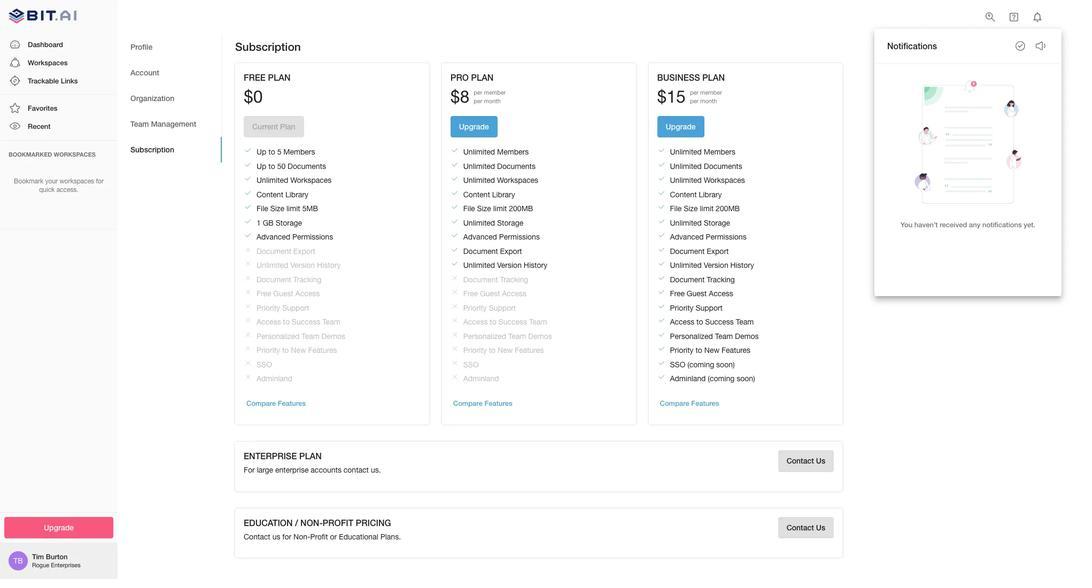 Task type: vqa. For each thing, say whether or not it's contained in the screenshot.
Document for $15
yes



Task type: describe. For each thing, give the bounding box(es) containing it.
favorites button
[[0, 99, 118, 117]]

received
[[940, 220, 967, 229]]

plan for for
[[299, 451, 322, 461]]

workspaces
[[60, 177, 94, 185]]

0 vertical spatial subscription
[[235, 40, 301, 53]]

contact for education / non-profit pricing
[[787, 523, 814, 532]]

priority to new features
[[670, 346, 751, 355]]

tim burton rogue enterprises
[[32, 552, 81, 569]]

trackable
[[28, 76, 59, 85]]

member for $8
[[484, 89, 506, 96]]

dashboard
[[28, 40, 63, 48]]

advanced permissions for $8
[[463, 233, 540, 241]]

bookmarked
[[9, 151, 52, 157]]

burton
[[46, 552, 68, 561]]

for inside education / non-profit pricing contact us for non-profit or educational plans.
[[283, 532, 292, 541]]

personalized
[[670, 332, 713, 340]]

demos
[[735, 332, 759, 340]]

to for 5
[[269, 148, 275, 156]]

1 gb storage
[[257, 219, 302, 227]]

workspaces button
[[0, 53, 118, 72]]

members for $15
[[704, 148, 736, 156]]

account
[[130, 68, 159, 77]]

access to success team
[[670, 318, 754, 326]]

upgrade for $8
[[459, 122, 489, 131]]

advanced for $15
[[670, 233, 704, 241]]

5
[[277, 148, 281, 156]]

unlimited members for $15
[[670, 148, 736, 156]]

history for $15
[[731, 261, 754, 270]]

profit
[[310, 532, 328, 541]]

contact inside education / non-profit pricing contact us for non-profit or educational plans.
[[244, 532, 270, 541]]

1
[[257, 219, 261, 227]]

file for $0
[[257, 204, 268, 213]]

tracking
[[707, 275, 735, 284]]

advanced for $8
[[463, 233, 497, 241]]

contact
[[344, 466, 369, 474]]

sso (coming soon)
[[670, 360, 735, 369]]

guest
[[687, 289, 707, 298]]

unlimited documents for $15
[[670, 162, 743, 170]]

enterprise
[[244, 451, 297, 461]]

pro plan $8 per member per month
[[451, 72, 506, 107]]

0 horizontal spatial upgrade button
[[4, 517, 113, 538]]

trackable links button
[[0, 72, 118, 90]]

unlimited workspaces for $15
[[670, 176, 745, 185]]

member for $15
[[700, 89, 722, 96]]

$15
[[657, 87, 686, 107]]

favorites
[[28, 104, 57, 112]]

workspaces for $0
[[290, 176, 332, 185]]

access.
[[56, 186, 78, 194]]

us for education / non-profit pricing
[[816, 523, 826, 532]]

new
[[705, 346, 720, 355]]

limit for $15
[[700, 204, 714, 213]]

compare for $15
[[660, 399, 690, 408]]

plans.
[[381, 532, 401, 541]]

organization
[[130, 93, 174, 103]]

contact us button for education / non-profit pricing
[[778, 517, 834, 539]]

adminland
[[670, 374, 706, 383]]

unlimited storage for $8
[[463, 219, 524, 227]]

education / non-profit pricing contact us for non-profit or educational plans.
[[244, 517, 401, 541]]

rogue
[[32, 562, 49, 569]]

workspaces
[[54, 151, 96, 157]]

dashboard button
[[0, 35, 118, 53]]

unlimited workspaces for $8
[[463, 176, 538, 185]]

content library for $8
[[463, 190, 515, 199]]

content for $15
[[670, 190, 697, 199]]

document for $15
[[670, 247, 705, 255]]

limit for $8
[[493, 204, 507, 213]]

profit
[[323, 517, 354, 528]]

education
[[244, 517, 293, 528]]

us
[[273, 532, 280, 541]]

2 vertical spatial team
[[715, 332, 733, 340]]

up to 50 documents
[[257, 162, 326, 170]]

management
[[151, 119, 196, 128]]

contact for enterprise plan
[[787, 456, 814, 465]]

tab list containing profile
[[118, 34, 222, 163]]

priority for priority to new features
[[670, 346, 694, 355]]

1 storage from the left
[[276, 219, 302, 227]]

tim
[[32, 552, 44, 561]]

sso
[[670, 360, 686, 369]]

trackable links
[[28, 76, 78, 85]]

up to 5 members
[[257, 148, 315, 156]]

priority support
[[670, 303, 723, 312]]

accounts
[[311, 466, 342, 474]]

gb
[[263, 219, 274, 227]]

to for new
[[696, 346, 703, 355]]

any
[[969, 220, 981, 229]]

contact us for education / non-profit pricing
[[787, 523, 826, 532]]

us for enterprise plan
[[816, 456, 826, 465]]

$0
[[244, 87, 263, 107]]

plan for $0
[[268, 72, 291, 83]]

file for $8
[[463, 204, 475, 213]]

limit for $0
[[287, 204, 300, 213]]

document export for $15
[[670, 247, 729, 255]]

success
[[705, 318, 734, 326]]

organization link
[[118, 86, 222, 111]]

$8
[[451, 87, 470, 107]]

members for $8
[[497, 148, 529, 156]]

soon) for adminland (coming soon)
[[737, 374, 755, 383]]

version for $15
[[704, 261, 729, 270]]

0 horizontal spatial upgrade
[[44, 523, 74, 532]]

team management link
[[118, 111, 222, 137]]

notifications
[[983, 220, 1022, 229]]

1 horizontal spatial access
[[709, 289, 733, 298]]

haven't
[[915, 220, 938, 229]]

enterprise
[[275, 466, 309, 474]]

team management
[[130, 119, 196, 128]]

compare features button for $8
[[451, 395, 515, 412]]

quick
[[39, 186, 55, 194]]

features for $0
[[278, 399, 306, 408]]

5mb
[[302, 204, 318, 213]]

bookmarked workspaces
[[9, 151, 96, 157]]

unlimited workspaces for $0
[[257, 176, 332, 185]]

adminland (coming soon)
[[670, 374, 755, 383]]

workspaces inside workspaces button
[[28, 58, 68, 67]]

enterprise plan for large enterprise accounts contact us.
[[244, 451, 381, 474]]

you haven't received any notifications yet.
[[901, 220, 1036, 229]]

yet.
[[1024, 220, 1036, 229]]

workspaces for $8
[[497, 176, 538, 185]]

200mb for $8
[[509, 204, 533, 213]]

to for success
[[697, 318, 703, 326]]

file size limit 200mb for $15
[[670, 204, 740, 213]]

(coming for adminland
[[708, 374, 735, 383]]

large
[[257, 466, 273, 474]]

compare for $8
[[453, 399, 483, 408]]

advanced permissions for $15
[[670, 233, 747, 241]]

your
[[45, 177, 58, 185]]

us.
[[371, 466, 381, 474]]



Task type: locate. For each thing, give the bounding box(es) containing it.
1 us from the top
[[816, 456, 826, 465]]

3 size from the left
[[684, 204, 698, 213]]

team down organization
[[130, 119, 149, 128]]

free
[[244, 72, 266, 83]]

soon)
[[717, 360, 735, 369], [737, 374, 755, 383]]

personalized team demos
[[670, 332, 759, 340]]

0 horizontal spatial compare features button
[[244, 395, 309, 412]]

member
[[484, 89, 506, 96], [700, 89, 722, 96]]

per
[[474, 89, 483, 96], [690, 89, 699, 96], [474, 98, 483, 104], [690, 98, 699, 104]]

0 vertical spatial contact us button
[[778, 450, 834, 472]]

1 horizontal spatial team
[[715, 332, 733, 340]]

member right $15 on the right of the page
[[700, 89, 722, 96]]

1 horizontal spatial compare features button
[[451, 395, 515, 412]]

upgrade button up burton
[[4, 517, 113, 538]]

0 vertical spatial priority
[[670, 303, 694, 312]]

size for $0
[[270, 204, 285, 213]]

compare features button for $15
[[657, 395, 722, 412]]

2 compare from the left
[[453, 399, 483, 408]]

up for up to 5 members
[[257, 148, 267, 156]]

bookmark your workspaces for quick access.
[[14, 177, 104, 194]]

history for $8
[[524, 261, 548, 270]]

3 advanced from the left
[[670, 233, 704, 241]]

2 compare features button from the left
[[451, 395, 515, 412]]

permissions for $8
[[499, 233, 540, 241]]

1 vertical spatial contact us
[[787, 523, 826, 532]]

plan inside business plan $15 per member per month
[[703, 72, 725, 83]]

version
[[497, 261, 522, 270], [704, 261, 729, 270]]

200mb
[[509, 204, 533, 213], [716, 204, 740, 213]]

month right $8
[[484, 98, 501, 104]]

0 horizontal spatial subscription
[[130, 145, 174, 154]]

1 vertical spatial soon)
[[737, 374, 755, 383]]

plan right pro
[[471, 72, 494, 83]]

for right us
[[283, 532, 292, 541]]

1 content from the left
[[257, 190, 283, 199]]

1 documents from the left
[[288, 162, 326, 170]]

up left 5
[[257, 148, 267, 156]]

compare features for $15
[[660, 399, 719, 408]]

upgrade up burton
[[44, 523, 74, 532]]

free guest access
[[670, 289, 733, 298]]

business plan $15 per member per month
[[657, 72, 725, 107]]

2 horizontal spatial advanced
[[670, 233, 704, 241]]

size for $8
[[477, 204, 491, 213]]

size for $15
[[684, 204, 698, 213]]

1 members from the left
[[284, 148, 315, 156]]

subscription link
[[118, 137, 222, 163]]

educational
[[339, 532, 378, 541]]

file size limit 5mb
[[257, 204, 318, 213]]

advanced permissions for $0
[[257, 233, 333, 241]]

1 unlimited workspaces from the left
[[257, 176, 332, 185]]

1 horizontal spatial 200mb
[[716, 204, 740, 213]]

priority for priority support
[[670, 303, 694, 312]]

to down the priority support
[[697, 318, 703, 326]]

or
[[330, 532, 337, 541]]

for
[[96, 177, 104, 185], [283, 532, 292, 541]]

1 permissions from the left
[[292, 233, 333, 241]]

1 compare features button from the left
[[244, 395, 309, 412]]

team up demos
[[736, 318, 754, 326]]

file size limit 200mb for $8
[[463, 204, 533, 213]]

1 vertical spatial subscription
[[130, 145, 174, 154]]

(coming down priority to new features at the right of page
[[688, 360, 714, 369]]

plan inside free plan $0
[[268, 72, 291, 83]]

2 horizontal spatial file
[[670, 204, 682, 213]]

1 content library from the left
[[257, 190, 309, 199]]

1 horizontal spatial unlimited workspaces
[[463, 176, 538, 185]]

2 advanced permissions from the left
[[463, 233, 540, 241]]

1 horizontal spatial subscription
[[235, 40, 301, 53]]

1 vertical spatial team
[[736, 318, 754, 326]]

2 us from the top
[[816, 523, 826, 532]]

features for $15
[[692, 399, 719, 408]]

2 horizontal spatial content
[[670, 190, 697, 199]]

0 vertical spatial team
[[130, 119, 149, 128]]

0 vertical spatial up
[[257, 148, 267, 156]]

non-
[[301, 517, 323, 528]]

tab list
[[118, 34, 222, 163]]

3 compare from the left
[[660, 399, 690, 408]]

1 horizontal spatial advanced
[[463, 233, 497, 241]]

(coming
[[688, 360, 714, 369], [708, 374, 735, 383]]

/
[[295, 517, 298, 528]]

1 horizontal spatial unlimited documents
[[670, 162, 743, 170]]

document export for $8
[[463, 247, 522, 255]]

1 horizontal spatial upgrade button
[[451, 116, 498, 138]]

2 unlimited storage from the left
[[670, 219, 730, 227]]

1 vertical spatial priority
[[670, 346, 694, 355]]

0 vertical spatial soon)
[[717, 360, 735, 369]]

unlimited storage for $15
[[670, 219, 730, 227]]

2 content from the left
[[463, 190, 490, 199]]

library for $0
[[286, 190, 309, 199]]

priority
[[670, 303, 694, 312], [670, 346, 694, 355]]

2 200mb from the left
[[716, 204, 740, 213]]

1 unlimited members from the left
[[463, 148, 529, 156]]

plan inside pro plan $8 per member per month
[[471, 72, 494, 83]]

1 contact us button from the top
[[778, 450, 834, 472]]

1 priority from the top
[[670, 303, 694, 312]]

3 compare features button from the left
[[657, 395, 722, 412]]

0 horizontal spatial member
[[484, 89, 506, 96]]

version for $8
[[497, 261, 522, 270]]

1 horizontal spatial file
[[463, 204, 475, 213]]

2 month from the left
[[700, 98, 717, 104]]

month right $15 on the right of the page
[[700, 98, 717, 104]]

1 horizontal spatial export
[[707, 247, 729, 255]]

1 advanced from the left
[[257, 233, 290, 241]]

to left new at the right
[[696, 346, 703, 355]]

(coming for sso
[[688, 360, 714, 369]]

2 horizontal spatial unlimited workspaces
[[670, 176, 745, 185]]

1 vertical spatial us
[[816, 523, 826, 532]]

plan right business
[[703, 72, 725, 83]]

0 horizontal spatial advanced permissions
[[257, 233, 333, 241]]

0 horizontal spatial version
[[497, 261, 522, 270]]

export for $15
[[707, 247, 729, 255]]

3 content from the left
[[670, 190, 697, 199]]

team down success
[[715, 332, 733, 340]]

compare features for $8
[[453, 399, 513, 408]]

1 unlimited version history from the left
[[463, 261, 548, 270]]

file size limit 200mb
[[463, 204, 533, 213], [670, 204, 740, 213]]

upgrade button down $15 on the right of the page
[[657, 116, 704, 138]]

2 permissions from the left
[[499, 233, 540, 241]]

0 horizontal spatial content
[[257, 190, 283, 199]]

bookmark
[[14, 177, 43, 185]]

1 history from the left
[[524, 261, 548, 270]]

subscription up free in the left top of the page
[[235, 40, 301, 53]]

2 horizontal spatial compare
[[660, 399, 690, 408]]

features for $8
[[485, 399, 513, 408]]

unlimited documents for $8
[[463, 162, 536, 170]]

3 file from the left
[[670, 204, 682, 213]]

upgrade down $8
[[459, 122, 489, 131]]

permissions for $15
[[706, 233, 747, 241]]

3 limit from the left
[[700, 204, 714, 213]]

pro
[[451, 72, 469, 83]]

2 contact us button from the top
[[778, 517, 834, 539]]

1 horizontal spatial storage
[[497, 219, 524, 227]]

workspaces for $15
[[704, 176, 745, 185]]

recent
[[28, 122, 51, 131]]

file
[[257, 204, 268, 213], [463, 204, 475, 213], [670, 204, 682, 213]]

1 horizontal spatial size
[[477, 204, 491, 213]]

0 horizontal spatial size
[[270, 204, 285, 213]]

1 contact us from the top
[[787, 456, 826, 465]]

1 member from the left
[[484, 89, 506, 96]]

content for $0
[[257, 190, 283, 199]]

contact us for enterprise plan
[[787, 456, 826, 465]]

permissions for $0
[[292, 233, 333, 241]]

advanced for $0
[[257, 233, 290, 241]]

month for $15
[[700, 98, 717, 104]]

2 document export from the left
[[670, 247, 729, 255]]

unlimited members
[[463, 148, 529, 156], [670, 148, 736, 156]]

library
[[286, 190, 309, 199], [492, 190, 515, 199], [699, 190, 722, 199]]

up for up to 50 documents
[[257, 162, 267, 170]]

1 horizontal spatial members
[[497, 148, 529, 156]]

contact
[[787, 456, 814, 465], [787, 523, 814, 532], [244, 532, 270, 541]]

documents for $8
[[497, 162, 536, 170]]

upgrade
[[459, 122, 489, 131], [666, 122, 696, 131], [44, 523, 74, 532]]

1 horizontal spatial soon)
[[737, 374, 755, 383]]

contact us
[[787, 456, 826, 465], [787, 523, 826, 532]]

1 horizontal spatial for
[[283, 532, 292, 541]]

0 horizontal spatial export
[[500, 247, 522, 255]]

2 advanced from the left
[[463, 233, 497, 241]]

export
[[500, 247, 522, 255], [707, 247, 729, 255]]

member right $8
[[484, 89, 506, 96]]

1 month from the left
[[484, 98, 501, 104]]

2 horizontal spatial compare features button
[[657, 395, 722, 412]]

1 horizontal spatial month
[[700, 98, 717, 104]]

2 unlimited documents from the left
[[670, 162, 743, 170]]

soon) down demos
[[737, 374, 755, 383]]

1 file size limit 200mb from the left
[[463, 204, 533, 213]]

3 library from the left
[[699, 190, 722, 199]]

(coming down sso (coming soon)
[[708, 374, 735, 383]]

0 horizontal spatial members
[[284, 148, 315, 156]]

1 horizontal spatial library
[[492, 190, 515, 199]]

team
[[130, 119, 149, 128], [736, 318, 754, 326], [715, 332, 733, 340]]

compare
[[247, 399, 276, 408], [453, 399, 483, 408], [660, 399, 690, 408]]

0 horizontal spatial library
[[286, 190, 309, 199]]

1 vertical spatial contact
[[787, 523, 814, 532]]

1 horizontal spatial advanced permissions
[[463, 233, 540, 241]]

recent button
[[0, 117, 118, 136]]

up left the 50
[[257, 162, 267, 170]]

content library for $15
[[670, 190, 722, 199]]

0 horizontal spatial document export
[[463, 247, 522, 255]]

0 horizontal spatial permissions
[[292, 233, 333, 241]]

1 file from the left
[[257, 204, 268, 213]]

month inside pro plan $8 per member per month
[[484, 98, 501, 104]]

month inside business plan $15 per member per month
[[700, 98, 717, 104]]

1 vertical spatial for
[[283, 532, 292, 541]]

account link
[[118, 60, 222, 86]]

0 vertical spatial access
[[709, 289, 733, 298]]

1 size from the left
[[270, 204, 285, 213]]

3 permissions from the left
[[706, 233, 747, 241]]

storage for $8
[[497, 219, 524, 227]]

upgrade button for $15
[[657, 116, 704, 138]]

pricing
[[356, 517, 391, 528]]

workspaces
[[28, 58, 68, 67], [290, 176, 332, 185], [497, 176, 538, 185], [704, 176, 745, 185]]

plan for $15
[[703, 72, 725, 83]]

contact us button for enterprise plan
[[778, 450, 834, 472]]

team inside team management link
[[130, 119, 149, 128]]

file for $15
[[670, 204, 682, 213]]

1 unlimited documents from the left
[[463, 162, 536, 170]]

priority up sso
[[670, 346, 694, 355]]

upgrade button for $8
[[451, 116, 498, 138]]

3 unlimited workspaces from the left
[[670, 176, 745, 185]]

plan right free in the left top of the page
[[268, 72, 291, 83]]

free
[[670, 289, 685, 298]]

advanced
[[257, 233, 290, 241], [463, 233, 497, 241], [670, 233, 704, 241]]

links
[[61, 76, 78, 85]]

upgrade down $15 on the right of the page
[[666, 122, 696, 131]]

1 advanced permissions from the left
[[257, 233, 333, 241]]

1 horizontal spatial unlimited members
[[670, 148, 736, 156]]

2 horizontal spatial content library
[[670, 190, 722, 199]]

subscription
[[235, 40, 301, 53], [130, 145, 174, 154]]

2 priority from the top
[[670, 346, 694, 355]]

history
[[524, 261, 548, 270], [731, 261, 754, 270]]

subscription down team management
[[130, 145, 174, 154]]

1 export from the left
[[500, 247, 522, 255]]

0 vertical spatial for
[[96, 177, 104, 185]]

unlimited version history for $8
[[463, 261, 548, 270]]

3 documents from the left
[[704, 162, 743, 170]]

1 vertical spatial (coming
[[708, 374, 735, 383]]

1 horizontal spatial content
[[463, 190, 490, 199]]

0 horizontal spatial unlimited documents
[[463, 162, 536, 170]]

1 200mb from the left
[[509, 204, 533, 213]]

0 horizontal spatial content library
[[257, 190, 309, 199]]

1 compare features from the left
[[247, 399, 306, 408]]

0 horizontal spatial compare features
[[247, 399, 306, 408]]

export for $8
[[500, 247, 522, 255]]

2 horizontal spatial compare features
[[660, 399, 719, 408]]

upgrade button
[[451, 116, 498, 138], [657, 116, 704, 138], [4, 517, 113, 538]]

2 horizontal spatial upgrade button
[[657, 116, 704, 138]]

2 export from the left
[[707, 247, 729, 255]]

content for $8
[[463, 190, 490, 199]]

for
[[244, 466, 255, 474]]

document for $8
[[463, 247, 498, 255]]

2 horizontal spatial library
[[699, 190, 722, 199]]

2 horizontal spatial size
[[684, 204, 698, 213]]

1 horizontal spatial version
[[704, 261, 729, 270]]

support
[[696, 303, 723, 312]]

3 members from the left
[[704, 148, 736, 156]]

0 horizontal spatial advanced
[[257, 233, 290, 241]]

1 vertical spatial contact us button
[[778, 517, 834, 539]]

profile
[[130, 42, 153, 51]]

library for $15
[[699, 190, 722, 199]]

plan inside 'enterprise plan for large enterprise accounts contact us.'
[[299, 451, 322, 461]]

2 contact us from the top
[[787, 523, 826, 532]]

size
[[270, 204, 285, 213], [477, 204, 491, 213], [684, 204, 698, 213]]

3 content library from the left
[[670, 190, 722, 199]]

0 horizontal spatial limit
[[287, 204, 300, 213]]

1 horizontal spatial documents
[[497, 162, 536, 170]]

50
[[277, 162, 286, 170]]

upgrade for $15
[[666, 122, 696, 131]]

1 document export from the left
[[463, 247, 522, 255]]

2 content library from the left
[[463, 190, 515, 199]]

0 horizontal spatial file size limit 200mb
[[463, 204, 533, 213]]

0 vertical spatial (coming
[[688, 360, 714, 369]]

0 horizontal spatial unlimited members
[[463, 148, 529, 156]]

0 horizontal spatial unlimited version history
[[463, 261, 548, 270]]

non-
[[294, 532, 310, 541]]

access
[[709, 289, 733, 298], [670, 318, 695, 326]]

business
[[657, 72, 700, 83]]

1 horizontal spatial content library
[[463, 190, 515, 199]]

0 horizontal spatial for
[[96, 177, 104, 185]]

0 horizontal spatial soon)
[[717, 360, 735, 369]]

2 horizontal spatial limit
[[700, 204, 714, 213]]

2 version from the left
[[704, 261, 729, 270]]

library for $8
[[492, 190, 515, 199]]

2 unlimited workspaces from the left
[[463, 176, 538, 185]]

upgrade button down $8
[[451, 116, 498, 138]]

1 library from the left
[[286, 190, 309, 199]]

1 up from the top
[[257, 148, 267, 156]]

to left the 50
[[269, 162, 275, 170]]

2 library from the left
[[492, 190, 515, 199]]

member inside business plan $15 per member per month
[[700, 89, 722, 96]]

1 version from the left
[[497, 261, 522, 270]]

0 horizontal spatial file
[[257, 204, 268, 213]]

plan for $8
[[471, 72, 494, 83]]

storage for $15
[[704, 219, 730, 227]]

2 horizontal spatial upgrade
[[666, 122, 696, 131]]

3 compare features from the left
[[660, 399, 719, 408]]

unlimited storage
[[463, 219, 524, 227], [670, 219, 730, 227]]

features
[[722, 346, 751, 355], [278, 399, 306, 408], [485, 399, 513, 408], [692, 399, 719, 408]]

1 horizontal spatial limit
[[493, 204, 507, 213]]

notifications
[[888, 41, 937, 51]]

2 up from the top
[[257, 162, 267, 170]]

2 size from the left
[[477, 204, 491, 213]]

0 vertical spatial us
[[816, 456, 826, 465]]

access down "tracking"
[[709, 289, 733, 298]]

0 horizontal spatial unlimited workspaces
[[257, 176, 332, 185]]

2 unlimited version history from the left
[[670, 261, 754, 270]]

1 horizontal spatial unlimited version history
[[670, 261, 754, 270]]

1 horizontal spatial permissions
[[499, 233, 540, 241]]

1 limit from the left
[[287, 204, 300, 213]]

2 horizontal spatial members
[[704, 148, 736, 156]]

2 storage from the left
[[497, 219, 524, 227]]

content library for $0
[[257, 190, 309, 199]]

member inside pro plan $8 per member per month
[[484, 89, 506, 96]]

priority down the free
[[670, 303, 694, 312]]

soon) up adminland (coming soon)
[[717, 360, 735, 369]]

enterprises
[[51, 562, 81, 569]]

2 members from the left
[[497, 148, 529, 156]]

plan
[[268, 72, 291, 83], [471, 72, 494, 83], [703, 72, 725, 83], [299, 451, 322, 461]]

plan up the accounts
[[299, 451, 322, 461]]

2 vertical spatial contact
[[244, 532, 270, 541]]

1 compare from the left
[[247, 399, 276, 408]]

3 advanced permissions from the left
[[670, 233, 747, 241]]

for right workspaces
[[96, 177, 104, 185]]

1 vertical spatial access
[[670, 318, 695, 326]]

2 unlimited members from the left
[[670, 148, 736, 156]]

month for $8
[[484, 98, 501, 104]]

unlimited documents
[[463, 162, 536, 170], [670, 162, 743, 170]]

0 horizontal spatial unlimited storage
[[463, 219, 524, 227]]

2 horizontal spatial documents
[[704, 162, 743, 170]]

2 limit from the left
[[493, 204, 507, 213]]

0 horizontal spatial compare
[[247, 399, 276, 408]]

unlimited members for $8
[[463, 148, 529, 156]]

soon) for sso (coming soon)
[[717, 360, 735, 369]]

0 horizontal spatial team
[[130, 119, 149, 128]]

2 file from the left
[[463, 204, 475, 213]]

documents for $15
[[704, 162, 743, 170]]

access up personalized
[[670, 318, 695, 326]]

0 horizontal spatial storage
[[276, 219, 302, 227]]

compare features
[[247, 399, 306, 408], [453, 399, 513, 408], [660, 399, 719, 408]]

free plan $0
[[244, 72, 291, 107]]

1 horizontal spatial document export
[[670, 247, 729, 255]]

permissions
[[292, 233, 333, 241], [499, 233, 540, 241], [706, 233, 747, 241]]

unlimited version history for $15
[[670, 261, 754, 270]]

3 storage from the left
[[704, 219, 730, 227]]

2 file size limit 200mb from the left
[[670, 204, 740, 213]]

document tracking
[[670, 275, 735, 284]]

2 history from the left
[[731, 261, 754, 270]]

profile link
[[118, 34, 222, 60]]

unlimited
[[463, 148, 495, 156], [670, 148, 702, 156], [463, 162, 495, 170], [670, 162, 702, 170], [257, 176, 288, 185], [463, 176, 495, 185], [670, 176, 702, 185], [463, 219, 495, 227], [670, 219, 702, 227], [463, 261, 495, 270], [670, 261, 702, 270]]

to for 50
[[269, 162, 275, 170]]

to left 5
[[269, 148, 275, 156]]

1 horizontal spatial compare features
[[453, 399, 513, 408]]

1 unlimited storage from the left
[[463, 219, 524, 227]]

2 horizontal spatial team
[[736, 318, 754, 326]]

content library
[[257, 190, 309, 199], [463, 190, 515, 199], [670, 190, 722, 199]]

2 documents from the left
[[497, 162, 536, 170]]

you
[[901, 220, 913, 229]]

2 horizontal spatial storage
[[704, 219, 730, 227]]

2 member from the left
[[700, 89, 722, 96]]

tb
[[13, 557, 23, 565]]

2 compare features from the left
[[453, 399, 513, 408]]

1 horizontal spatial compare
[[453, 399, 483, 408]]

for inside bookmark your workspaces for quick access.
[[96, 177, 104, 185]]

200mb for $15
[[716, 204, 740, 213]]



